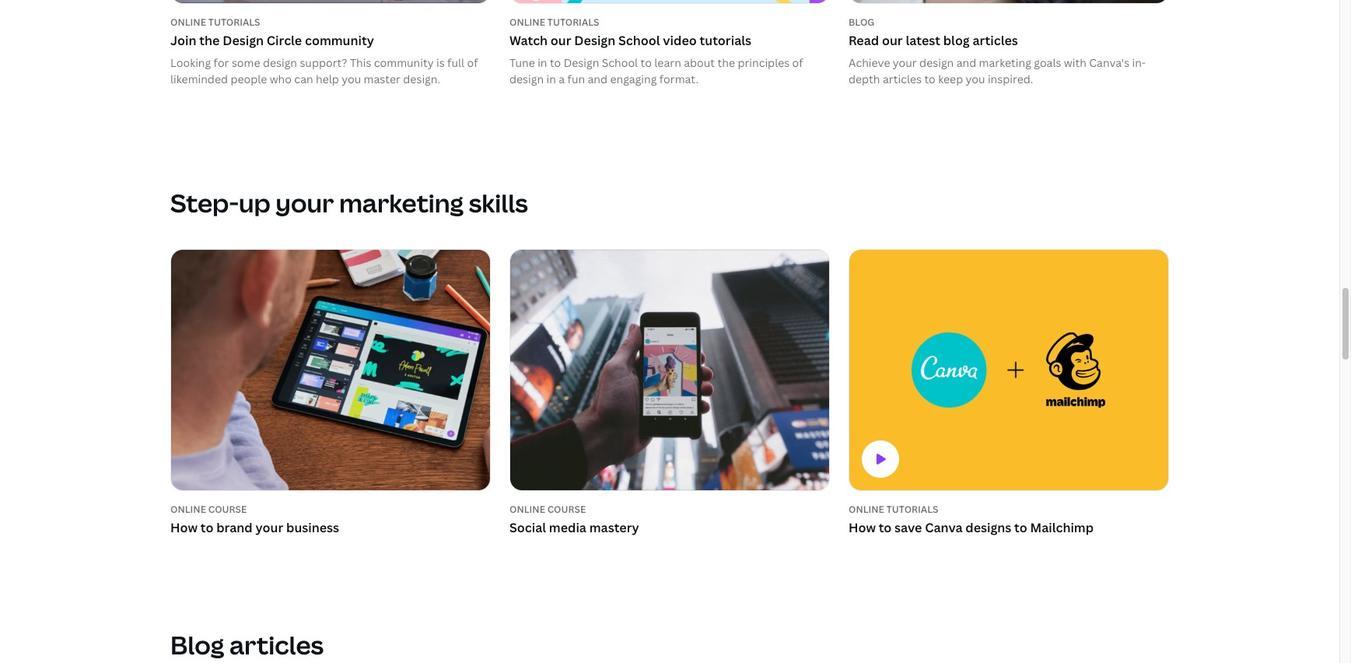 Task type: locate. For each thing, give the bounding box(es) containing it.
online tutorials join the design circle community
[[170, 15, 374, 49]]

mailchimp
[[1031, 519, 1094, 537]]

designs
[[966, 519, 1012, 537]]

our right read
[[883, 32, 903, 49]]

online for brand
[[170, 503, 206, 516]]

design circle image
[[171, 0, 490, 3]]

how left brand on the left bottom of the page
[[170, 519, 198, 537]]

to
[[550, 55, 561, 70], [641, 55, 652, 70], [925, 71, 936, 86], [201, 519, 214, 537], [879, 519, 892, 537], [1015, 519, 1028, 537]]

design down tune
[[510, 71, 544, 86]]

of
[[467, 55, 478, 70], [793, 55, 804, 70]]

the down tutorials
[[718, 55, 736, 70]]

1 of from the left
[[467, 55, 478, 70]]

and inside the achieve your design and marketing goals with canva's in- depth articles to keep you inspired.
[[957, 55, 977, 70]]

you right keep
[[966, 71, 986, 86]]

0 vertical spatial tutorials
[[548, 15, 600, 28]]

2 horizontal spatial design
[[920, 55, 954, 70]]

tutorials
[[548, 15, 600, 28], [887, 503, 939, 516]]

online inside online course social media mastery
[[510, 503, 546, 516]]

to up engaging
[[641, 55, 652, 70]]

0 horizontal spatial how
[[170, 519, 198, 537]]

and right fun
[[588, 71, 608, 86]]

and up keep
[[957, 55, 977, 70]]

1 vertical spatial your
[[276, 186, 334, 219]]

2 our from the left
[[883, 32, 903, 49]]

in left a
[[547, 71, 556, 86]]

online inside online tutorials watch our design school video tutorials
[[510, 15, 546, 28]]

tutorials inside online tutorials watch our design school video tutorials
[[548, 15, 600, 28]]

1 you from the left
[[342, 71, 361, 86]]

design inside online tutorials join the design circle community
[[223, 32, 264, 49]]

the
[[199, 32, 220, 49], [718, 55, 736, 70]]

social
[[510, 519, 546, 537]]

articles
[[973, 32, 1019, 49], [883, 71, 922, 86], [230, 628, 324, 662]]

the inside tune in to design school to learn about the principles of design in a fun and engaging format.
[[718, 55, 736, 70]]

you inside looking for some design support? this community is full of likeminded people who can help you master design.
[[342, 71, 361, 86]]

learn
[[655, 55, 682, 70]]

course inside 'online course how to brand your business'
[[208, 503, 247, 516]]

engaging
[[611, 71, 657, 86]]

help
[[316, 71, 339, 86]]

our
[[551, 32, 572, 49], [883, 32, 903, 49]]

of right full
[[467, 55, 478, 70]]

1 course from the left
[[208, 503, 247, 516]]

1 vertical spatial tutorials
[[887, 503, 939, 516]]

1 how from the left
[[170, 519, 198, 537]]

to left keep
[[925, 71, 936, 86]]

tutorials up watch at top left
[[548, 15, 600, 28]]

business
[[286, 519, 339, 537]]

2 horizontal spatial articles
[[973, 32, 1019, 49]]

1 vertical spatial community
[[374, 55, 434, 70]]

1 vertical spatial the
[[718, 55, 736, 70]]

in
[[538, 55, 548, 70], [547, 71, 556, 86]]

0 horizontal spatial marketing
[[339, 186, 464, 219]]

design up who
[[263, 55, 297, 70]]

you
[[342, 71, 361, 86], [966, 71, 986, 86]]

watch design school image
[[511, 0, 830, 3]]

community for circle
[[305, 32, 374, 49]]

principles
[[738, 55, 790, 70]]

0 vertical spatial and
[[957, 55, 977, 70]]

looking for some design support? this community is full of likeminded people who can help you master design.
[[170, 55, 478, 86]]

online inside 'online course how to brand your business'
[[170, 503, 206, 516]]

keep
[[939, 71, 964, 86]]

0 horizontal spatial the
[[199, 32, 220, 49]]

tutorials inside online tutorials how to save canva designs to mailchimp
[[887, 503, 939, 516]]

in right tune
[[538, 55, 548, 70]]

online for save
[[849, 503, 885, 516]]

1 horizontal spatial tutorials
[[887, 503, 939, 516]]

0 horizontal spatial course
[[208, 503, 247, 516]]

0 vertical spatial articles
[[973, 32, 1019, 49]]

online inside online tutorials how to save canva designs to mailchimp
[[849, 503, 885, 516]]

design up keep
[[920, 55, 954, 70]]

2 you from the left
[[966, 71, 986, 86]]

course canva for the classroom 2 image
[[511, 250, 830, 490]]

community up support?
[[305, 32, 374, 49]]

1 our from the left
[[551, 32, 572, 49]]

articles inside the blog read our latest blog articles
[[973, 32, 1019, 49]]

1 horizontal spatial of
[[793, 55, 804, 70]]

community inside looking for some design support? this community is full of likeminded people who can help you master design.
[[374, 55, 434, 70]]

0 horizontal spatial you
[[342, 71, 361, 86]]

your down latest
[[893, 55, 917, 70]]

achieve
[[849, 55, 891, 70]]

course up brand on the left bottom of the page
[[208, 503, 247, 516]]

course up media
[[548, 503, 586, 516]]

1 horizontal spatial the
[[718, 55, 736, 70]]

0 vertical spatial school
[[619, 32, 660, 49]]

your right brand on the left bottom of the page
[[256, 519, 284, 537]]

and
[[957, 55, 977, 70], [588, 71, 608, 86]]

1 vertical spatial and
[[588, 71, 608, 86]]

1 vertical spatial school
[[602, 55, 638, 70]]

0 vertical spatial the
[[199, 32, 220, 49]]

1 horizontal spatial how
[[849, 519, 876, 537]]

goals
[[1035, 55, 1062, 70]]

course canva for the classroom image
[[171, 250, 490, 490]]

1 horizontal spatial our
[[883, 32, 903, 49]]

tutorials for save
[[887, 503, 939, 516]]

circle
[[267, 32, 302, 49]]

read
[[849, 32, 880, 49]]

for
[[214, 55, 229, 70]]

articles inside the achieve your design and marketing goals with canva's in- depth articles to keep you inspired.
[[883, 71, 922, 86]]

course inside online course social media mastery
[[548, 503, 586, 516]]

design
[[223, 32, 264, 49], [575, 32, 616, 49], [564, 55, 600, 70]]

our inside online tutorials watch our design school video tutorials
[[551, 32, 572, 49]]

0 vertical spatial community
[[305, 32, 374, 49]]

1 vertical spatial articles
[[883, 71, 922, 86]]

how left save
[[849, 519, 876, 537]]

to left brand on the left bottom of the page
[[201, 519, 214, 537]]

how
[[170, 519, 198, 537], [849, 519, 876, 537]]

0 vertical spatial marketing
[[980, 55, 1032, 70]]

people
[[231, 71, 267, 86]]

online for mastery
[[510, 503, 546, 516]]

tutorials up save
[[887, 503, 939, 516]]

of right "principles"
[[793, 55, 804, 70]]

online course how to brand your business
[[170, 503, 339, 537]]

your
[[893, 55, 917, 70], [276, 186, 334, 219], [256, 519, 284, 537]]

2 how from the left
[[849, 519, 876, 537]]

can
[[294, 71, 313, 86]]

blog articles image
[[850, 0, 1169, 3]]

community up design.
[[374, 55, 434, 70]]

1 horizontal spatial course
[[548, 503, 586, 516]]

2 vertical spatial your
[[256, 519, 284, 537]]

how for save
[[849, 519, 876, 537]]

watch
[[510, 32, 548, 49]]

0 horizontal spatial design
[[263, 55, 297, 70]]

the up for
[[199, 32, 220, 49]]

0 horizontal spatial articles
[[230, 628, 324, 662]]

community
[[305, 32, 374, 49], [374, 55, 434, 70]]

1 horizontal spatial you
[[966, 71, 986, 86]]

2 course from the left
[[548, 503, 586, 516]]

design.
[[403, 71, 441, 86]]

school up engaging
[[602, 55, 638, 70]]

0 vertical spatial your
[[893, 55, 917, 70]]

0 horizontal spatial and
[[588, 71, 608, 86]]

school inside tune in to design school to learn about the principles of design in a fun and engaging format.
[[602, 55, 638, 70]]

community inside online tutorials join the design circle community
[[305, 32, 374, 49]]

blog read our latest blog articles
[[849, 15, 1019, 49]]

school
[[619, 32, 660, 49], [602, 55, 638, 70]]

online course social media mastery
[[510, 503, 640, 537]]

design
[[263, 55, 297, 70], [920, 55, 954, 70], [510, 71, 544, 86]]

1 horizontal spatial articles
[[883, 71, 922, 86]]

who
[[270, 71, 292, 86]]

your right up
[[276, 186, 334, 219]]

a
[[559, 71, 565, 86]]

to up a
[[550, 55, 561, 70]]

our right watch at top left
[[551, 32, 572, 49]]

format.
[[660, 71, 699, 86]]

brand
[[216, 519, 253, 537]]

1 horizontal spatial marketing
[[980, 55, 1032, 70]]

2 of from the left
[[793, 55, 804, 70]]

online
[[510, 15, 546, 28], [170, 503, 206, 516], [510, 503, 546, 516], [849, 503, 885, 516]]

1 horizontal spatial design
[[510, 71, 544, 86]]

course
[[208, 503, 247, 516], [548, 503, 586, 516]]

1 vertical spatial in
[[547, 71, 556, 86]]

0 horizontal spatial tutorials
[[548, 15, 600, 28]]

marketing
[[980, 55, 1032, 70], [339, 186, 464, 219]]

design inside tune in to design school to learn about the principles of design in a fun and engaging format.
[[564, 55, 600, 70]]

video
[[663, 32, 697, 49]]

1 vertical spatial marketing
[[339, 186, 464, 219]]

design inside looking for some design support? this community is full of likeminded people who can help you master design.
[[263, 55, 297, 70]]

marketing inside the achieve your design and marketing goals with canva's in- depth articles to keep you inspired.
[[980, 55, 1032, 70]]

how inside 'online course how to brand your business'
[[170, 519, 198, 537]]

0 horizontal spatial our
[[551, 32, 572, 49]]

design inside tune in to design school to learn about the principles of design in a fun and engaging format.
[[510, 71, 544, 86]]

tutorials
[[700, 32, 752, 49]]

full
[[448, 55, 465, 70]]

course for media
[[548, 503, 586, 516]]

skills
[[469, 186, 528, 219]]

how inside online tutorials how to save canva designs to mailchimp
[[849, 519, 876, 537]]

you down this
[[342, 71, 361, 86]]

school up tune in to design school to learn about the principles of design in a fun and engaging format.
[[619, 32, 660, 49]]

design inside online tutorials watch our design school video tutorials
[[575, 32, 616, 49]]

2 vertical spatial articles
[[230, 628, 324, 662]]

0 horizontal spatial of
[[467, 55, 478, 70]]

1 horizontal spatial and
[[957, 55, 977, 70]]



Task type: vqa. For each thing, say whether or not it's contained in the screenshot.
c
no



Task type: describe. For each thing, give the bounding box(es) containing it.
inspired.
[[988, 71, 1034, 86]]

online
[[170, 15, 206, 28]]

to inside the achieve your design and marketing goals with canva's in- depth articles to keep you inspired.
[[925, 71, 936, 86]]

tune
[[510, 55, 535, 70]]

mastery
[[590, 519, 640, 537]]

step-up your marketing skills
[[170, 186, 528, 219]]

join
[[170, 32, 197, 49]]

fun
[[568, 71, 585, 86]]

canva's
[[1090, 55, 1130, 70]]

online tutorials watch our design school video tutorials
[[510, 15, 752, 49]]

blog
[[944, 32, 970, 49]]

in-
[[1133, 55, 1147, 70]]

tutorials
[[208, 15, 260, 28]]

course canva for the classroom 3 image
[[850, 250, 1169, 490]]

to left save
[[879, 519, 892, 537]]

and inside tune in to design school to learn about the principles of design in a fun and engaging format.
[[588, 71, 608, 86]]

the inside online tutorials join the design circle community
[[199, 32, 220, 49]]

school inside online tutorials watch our design school video tutorials
[[619, 32, 660, 49]]

looking
[[170, 55, 211, 70]]

your inside the achieve your design and marketing goals with canva's in- depth articles to keep you inspired.
[[893, 55, 917, 70]]

is
[[437, 55, 445, 70]]

achieve your design and marketing goals with canva's in- depth articles to keep you inspired.
[[849, 55, 1147, 86]]

our inside the blog read our latest blog articles
[[883, 32, 903, 49]]

design inside the achieve your design and marketing goals with canva's in- depth articles to keep you inspired.
[[920, 55, 954, 70]]

blog
[[849, 15, 875, 28]]

community for this
[[374, 55, 434, 70]]

0 vertical spatial in
[[538, 55, 548, 70]]

online tutorials how to save canva designs to mailchimp
[[849, 503, 1094, 537]]

course for to
[[208, 503, 247, 516]]

design for circle
[[223, 32, 264, 49]]

blog
[[170, 628, 224, 662]]

support?
[[300, 55, 348, 70]]

likeminded
[[170, 71, 228, 86]]

this
[[350, 55, 372, 70]]

your inside 'online course how to brand your business'
[[256, 519, 284, 537]]

how for brand
[[170, 519, 198, 537]]

step-
[[170, 186, 239, 219]]

master
[[364, 71, 401, 86]]

with
[[1065, 55, 1087, 70]]

depth
[[849, 71, 881, 86]]

tutorials for design
[[548, 15, 600, 28]]

save
[[895, 519, 923, 537]]

to right designs at the right bottom
[[1015, 519, 1028, 537]]

tune in to design school to learn about the principles of design in a fun and engaging format.
[[510, 55, 804, 86]]

blog articles
[[170, 628, 324, 662]]

you inside the achieve your design and marketing goals with canva's in- depth articles to keep you inspired.
[[966, 71, 986, 86]]

online for design
[[510, 15, 546, 28]]

of inside tune in to design school to learn about the principles of design in a fun and engaging format.
[[793, 55, 804, 70]]

design for school
[[575, 32, 616, 49]]

some
[[232, 55, 260, 70]]

of inside looking for some design support? this community is full of likeminded people who can help you master design.
[[467, 55, 478, 70]]

latest
[[906, 32, 941, 49]]

about
[[684, 55, 715, 70]]

to inside 'online course how to brand your business'
[[201, 519, 214, 537]]

media
[[549, 519, 587, 537]]

canva
[[926, 519, 963, 537]]

up
[[239, 186, 271, 219]]



